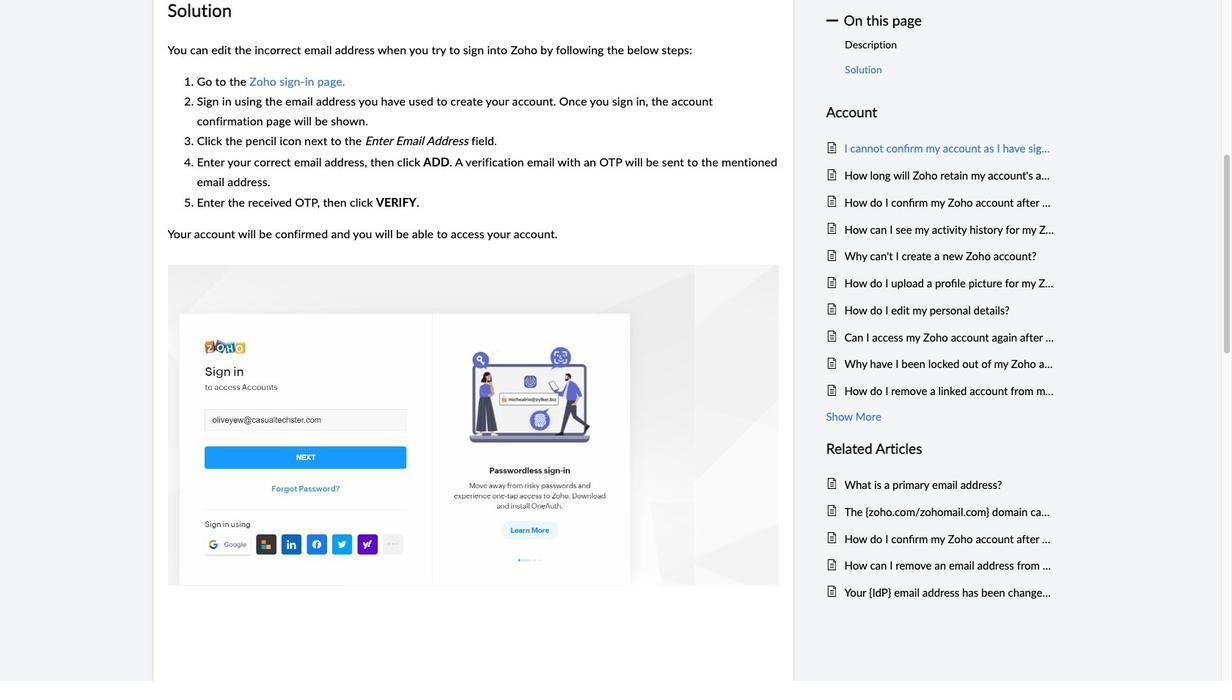 Task type: locate. For each thing, give the bounding box(es) containing it.
a gif showing how to edit the email address that is registered incorrectly. image
[[168, 265, 779, 586]]

1 vertical spatial heading
[[827, 438, 1055, 461]]

heading
[[827, 102, 1055, 124], [827, 438, 1055, 461]]

0 vertical spatial heading
[[827, 102, 1055, 124]]



Task type: vqa. For each thing, say whether or not it's contained in the screenshot.
heading
yes



Task type: describe. For each thing, give the bounding box(es) containing it.
1 heading from the top
[[827, 102, 1055, 124]]

2 heading from the top
[[827, 438, 1055, 461]]



